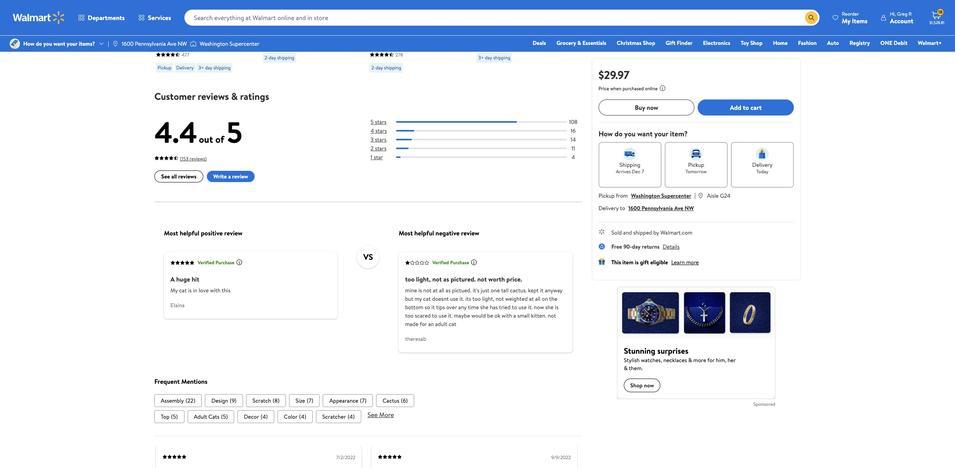 Task type: describe. For each thing, give the bounding box(es) containing it.
now for $45.99
[[477, 10, 491, 20]]

verified for not
[[433, 259, 449, 266]]

list item containing color
[[278, 410, 313, 423]]

1 vertical spatial cat
[[423, 295, 431, 303]]

one
[[491, 286, 500, 294]]

perch
[[477, 39, 493, 48]]

pickup for pickup from washington supercenter |
[[599, 192, 615, 200]]

green inside now $23.39 $76.98 asfrost cat scratcher,26.5'' cat tree scratching post  with ball cat toy, green
[[275, 39, 293, 48]]

of
[[215, 132, 224, 146]]

hammock
[[387, 39, 415, 48]]

cat right ball
[[346, 30, 356, 39]]

1 vertical spatial and
[[624, 229, 632, 237]]

anyway
[[545, 286, 563, 294]]

4 for 4 stars
[[371, 127, 374, 135]]

0 horizontal spatial &
[[231, 89, 238, 103]]

walmart image
[[13, 11, 65, 24]]

to down from
[[620, 204, 626, 212]]

sold
[[612, 229, 622, 237]]

too light, not as pictured. not worth price. mine is not at all as pictued. it's just one tall cactus. kept it anyway but my cat doesnt use it. its too light, not weighted at all on the bottom so it tips over any time she has tried to use it. now she is too scared to use it. maybe would be ok with a small kitten. not made for an adult cat
[[405, 275, 563, 328]]

a huge hit my cat is in love with this
[[171, 275, 231, 294]]

doesnt
[[432, 295, 449, 303]]

vs
[[364, 252, 373, 262]]

cat up deals link
[[540, 22, 550, 30]]

now inside buy now 'button'
[[647, 103, 659, 112]]

ok
[[495, 311, 501, 320]]

4 stars
[[371, 127, 387, 135]]

pequlti
[[477, 22, 502, 30]]

learn more button
[[672, 258, 699, 266]]

shipping
[[620, 161, 641, 169]]

1 vertical spatial 3+ day shipping
[[199, 64, 231, 71]]

cat down $23.39
[[286, 22, 296, 30]]

how for how do you want your item?
[[599, 129, 613, 139]]

but
[[405, 295, 413, 303]]

christmas shop
[[617, 39, 656, 47]]

0 horizontal spatial 2-day shipping
[[265, 54, 295, 61]]

be
[[487, 311, 493, 320]]

cats
[[209, 413, 220, 421]]

to down weighted
[[512, 303, 517, 311]]

intent image for delivery image
[[756, 148, 769, 160]]

list containing assembly
[[154, 394, 582, 407]]

decor
[[244, 413, 259, 421]]

christmas
[[617, 39, 642, 47]]

scratcher inside $9.08 vibrant life xl cat corrugate scratcher pad, durable cat scratching toy
[[156, 30, 183, 39]]

1 vertical spatial it.
[[528, 303, 533, 311]]

1 horizontal spatial |
[[695, 191, 696, 200]]

is left gift
[[635, 258, 639, 266]]

list item containing decor
[[238, 410, 274, 423]]

(22)
[[186, 397, 195, 405]]

1 vertical spatial as
[[446, 286, 451, 294]]

it's
[[473, 286, 480, 294]]

not right mine
[[424, 286, 432, 294]]

cat left all
[[411, 30, 421, 39]]

see more button
[[368, 410, 394, 419]]

pickup tomorrow
[[686, 161, 707, 175]]

vibrant
[[156, 22, 177, 30]]

list item containing top
[[154, 410, 184, 423]]

0 horizontal spatial |
[[108, 40, 109, 48]]

1
[[371, 153, 373, 161]]

a
[[171, 275, 175, 283]]

90-
[[624, 243, 632, 251]]

pickup for pickup
[[158, 64, 172, 71]]

to up an
[[432, 311, 437, 320]]

scratching inside now $28.99 $74.99 pawz road cactus cat scratching post 33" large cat scratcher with large hammock for all indoor cats,green
[[433, 22, 463, 30]]

pickup from washington supercenter |
[[599, 191, 696, 200]]

scared
[[415, 311, 431, 320]]

$76.98
[[303, 10, 319, 18]]

1 horizontal spatial nw
[[685, 204, 694, 212]]

35.4"
[[504, 22, 518, 30]]

grocery & essentials
[[557, 39, 607, 47]]

this item is gift eligible learn more
[[612, 258, 699, 266]]

delivery for delivery
[[176, 64, 194, 71]]

ball
[[335, 30, 345, 39]]

1 vertical spatial it
[[432, 303, 435, 311]]

grocery & essentials link
[[553, 39, 610, 47]]

0 horizontal spatial pennsylvania
[[135, 40, 166, 48]]

0 vertical spatial 3+ day shipping
[[479, 54, 511, 61]]

registry link
[[846, 39, 874, 47]]

0 vertical spatial 1600
[[122, 40, 134, 48]]

7/2/2022
[[337, 454, 356, 461]]

worth
[[489, 275, 505, 283]]

shop for christmas shop
[[643, 39, 656, 47]]

(4) for color (4)
[[299, 413, 306, 421]]

for inside too light, not as pictured. not worth price. mine is not at all as pictued. it's just one tall cactus. kept it anyway but my cat doesnt use it. its too light, not weighted at all on the bottom so it tips over any time she has tried to use it. now she is too scared to use it. maybe would be ok with a small kitten. not made for an adult cat
[[420, 320, 427, 328]]

walmart+
[[918, 39, 942, 47]]

has
[[490, 303, 498, 311]]

condo
[[535, 30, 554, 39]]

see for see all reviews
[[161, 173, 170, 181]]

0 vertical spatial too
[[405, 275, 415, 283]]

(6)
[[401, 397, 408, 405]]

progress bar for 14
[[396, 139, 567, 140]]

walmart.com
[[661, 229, 693, 237]]

shipping down 278
[[384, 64, 402, 71]]

free
[[612, 243, 622, 251]]

11
[[572, 144, 575, 152]]

want for item?
[[638, 129, 653, 139]]

now for $28.99
[[370, 10, 384, 20]]

0 vertical spatial light,
[[416, 275, 431, 283]]

0 horizontal spatial large
[[370, 39, 385, 48]]

0 vertical spatial a
[[228, 173, 231, 181]]

decor (4)
[[244, 413, 268, 421]]

scratch
[[253, 397, 271, 405]]

0 horizontal spatial cactus
[[383, 397, 400, 405]]

tall
[[501, 286, 509, 294]]

verified for hit
[[198, 259, 214, 266]]

2 stars
[[371, 144, 387, 152]]

an
[[428, 320, 434, 328]]

mentions
[[181, 377, 208, 386]]

list item containing appearance
[[323, 394, 373, 407]]

home
[[773, 39, 788, 47]]

review for most helpful negative review
[[461, 228, 480, 237]]

product group containing $9.08
[[156, 0, 252, 76]]

1 horizontal spatial 5
[[371, 118, 374, 126]]

indoor inside now $45.99 $89.99 pequlti 35.4" cactus cat tree cat tower with cozy condo and perch for indoor cats, green
[[504, 39, 522, 48]]

cat inside a huge hit my cat is in love with this
[[179, 286, 187, 294]]

Walmart Site-Wide search field
[[184, 10, 820, 26]]

0 horizontal spatial supercenter
[[230, 40, 260, 48]]

scratch (8)
[[253, 397, 280, 405]]

day down cats,green on the top of page
[[376, 64, 383, 71]]

pictured.
[[451, 275, 476, 283]]

1 vertical spatial 2-day shipping
[[372, 64, 402, 71]]

with inside now $45.99 $89.99 pequlti 35.4" cactus cat tree cat tower with cozy condo and perch for indoor cats, green
[[506, 30, 518, 39]]

walmart+ link
[[915, 39, 946, 47]]

day down toy,
[[269, 54, 276, 61]]

eligible
[[651, 258, 668, 266]]

reviews)
[[190, 155, 207, 162]]

0 vertical spatial ave
[[167, 40, 176, 48]]

shipped
[[634, 229, 652, 237]]

indoor inside now $28.99 $74.99 pawz road cactus cat scratching post 33" large cat scratcher with large hammock for all indoor cats,green
[[435, 39, 454, 48]]

0 horizontal spatial washington
[[200, 40, 228, 48]]

asfrost
[[263, 22, 284, 30]]

clear search field text image
[[796, 14, 802, 21]]

$29.97
[[599, 67, 630, 83]]

stars for 3 stars
[[375, 136, 387, 144]]

purchase for hit
[[216, 259, 235, 266]]

1 vertical spatial pennsylvania
[[642, 204, 673, 212]]

$9.08 vibrant life xl cat corrugate scratcher pad, durable cat scratching toy
[[156, 10, 239, 48]]

positive
[[201, 228, 223, 237]]

0 vertical spatial use
[[450, 295, 458, 303]]

list item containing size
[[289, 394, 320, 407]]

2 vertical spatial use
[[439, 311, 447, 320]]

purchased
[[623, 85, 644, 92]]

washington supercenter
[[200, 40, 260, 48]]

2 horizontal spatial cat
[[449, 320, 457, 328]]

1 vertical spatial at
[[529, 295, 534, 303]]

1 vertical spatial light,
[[482, 295, 495, 303]]

now for $23.39
[[263, 10, 277, 20]]

cat left tower
[[477, 30, 487, 39]]

fashion link
[[795, 39, 821, 47]]

cozy
[[520, 30, 534, 39]]

reorder my items
[[842, 10, 868, 25]]

1 horizontal spatial all
[[439, 286, 445, 294]]

tower
[[488, 30, 505, 39]]

online
[[645, 85, 658, 92]]

1 horizontal spatial 3+
[[479, 54, 484, 61]]

1 vertical spatial 3+
[[199, 64, 204, 71]]

toy shop link
[[738, 39, 767, 47]]

not down one
[[496, 295, 504, 303]]

(153 reviews)
[[180, 155, 207, 162]]

tips
[[436, 303, 445, 311]]

day left returns
[[632, 243, 641, 251]]

with inside now $23.39 $76.98 asfrost cat scratcher,26.5'' cat tree scratching post  with ball cat toy, green
[[321, 30, 333, 39]]

scratcher inside see more list
[[323, 413, 346, 421]]

0 vertical spatial as
[[444, 275, 449, 283]]

1 horizontal spatial it
[[540, 286, 544, 294]]

cat right "scratcher,26.5''"
[[341, 22, 351, 30]]

verified purchase information image for most helpful positive review
[[236, 259, 243, 266]]

time
[[468, 303, 479, 311]]

with inside too light, not as pictured. not worth price. mine is not at all as pictued. it's just one tall cactus. kept it anyway but my cat doesnt use it. its too light, not weighted at all on the bottom so it tips over any time she has tried to use it. now she is too scared to use it. maybe would be ok with a small kitten. not made for an adult cat
[[502, 311, 512, 320]]

shipping down tower
[[494, 54, 511, 61]]

9/9/2022
[[552, 454, 571, 461]]

my inside a huge hit my cat is in love with this
[[171, 286, 178, 294]]

washington inside pickup from washington supercenter |
[[631, 192, 660, 200]]

verified purchase information image for most helpful negative review
[[471, 259, 477, 266]]

1 horizontal spatial 2-
[[372, 64, 376, 71]]

scratching inside now $23.39 $76.98 asfrost cat scratcher,26.5'' cat tree scratching post  with ball cat toy, green
[[276, 30, 306, 39]]

list item containing adult cats
[[188, 410, 234, 423]]

1 horizontal spatial large
[[394, 30, 410, 39]]

product group containing now $45.99
[[477, 0, 573, 76]]

delivery for delivery to 1600 pennsylvania ave nw
[[599, 204, 619, 212]]

1 she from the left
[[480, 303, 489, 311]]

(4) for decor (4)
[[261, 413, 268, 421]]

to inside button
[[743, 103, 749, 112]]

would
[[472, 311, 486, 320]]

1 vertical spatial too
[[473, 295, 481, 303]]

aisle g24
[[707, 192, 731, 200]]

green inside now $45.99 $89.99 pequlti 35.4" cactus cat tree cat tower with cozy condo and perch for indoor cats, green
[[540, 39, 557, 48]]

(8)
[[273, 397, 280, 405]]

cactus for $28.99
[[401, 22, 420, 30]]

review right 'write'
[[232, 173, 248, 181]]

0 vertical spatial it.
[[460, 295, 464, 303]]

not up the just
[[478, 275, 487, 283]]

one debit
[[881, 39, 908, 47]]

Search search field
[[184, 10, 820, 26]]

$89.99
[[518, 10, 534, 18]]

2 (5) from the left
[[221, 413, 228, 421]]

your for items?
[[67, 40, 78, 48]]

cactus for $45.99
[[519, 22, 539, 30]]

0 vertical spatial nw
[[178, 40, 187, 48]]

scratcher (4)
[[323, 413, 355, 421]]

toy inside "link"
[[741, 39, 749, 47]]

fashion
[[799, 39, 817, 47]]

assembly (22)
[[161, 397, 195, 405]]

product group containing now $28.99
[[370, 0, 466, 76]]

1 horizontal spatial reviews
[[198, 89, 229, 103]]

not up doesnt
[[433, 275, 442, 283]]

1 star
[[371, 153, 383, 161]]

your for item?
[[655, 129, 669, 139]]



Task type: vqa. For each thing, say whether or not it's contained in the screenshot.
See All Reviews link
yes



Task type: locate. For each thing, give the bounding box(es) containing it.
legal information image
[[660, 85, 666, 91]]

1600 down pickup from washington supercenter |
[[629, 204, 641, 212]]

cat right xl
[[198, 22, 208, 30]]

1 purchase from the left
[[216, 259, 235, 266]]

appearance (7)
[[330, 397, 367, 405]]

she left has
[[480, 303, 489, 311]]

2 purchase from the left
[[450, 259, 469, 266]]

0 horizontal spatial  image
[[10, 39, 20, 49]]

toy shop
[[741, 39, 763, 47]]

1 verified purchase from the left
[[198, 259, 235, 266]]

2 green from the left
[[540, 39, 557, 48]]

2 post from the left
[[370, 30, 382, 39]]

day up customer reviews & ratings
[[205, 64, 212, 71]]

0 horizontal spatial at
[[433, 286, 438, 294]]

1 horizontal spatial my
[[842, 16, 851, 25]]

1 vertical spatial washington
[[631, 192, 660, 200]]

my
[[415, 295, 422, 303]]

(4) for scratcher (4)
[[348, 413, 355, 421]]

2 progress bar from the top
[[396, 130, 567, 132]]

grocery
[[557, 39, 576, 47]]

verified purchase for hit
[[198, 259, 235, 266]]

by
[[654, 229, 659, 237]]

now right buy
[[647, 103, 659, 112]]

1 horizontal spatial purchase
[[450, 259, 469, 266]]

and inside now $45.99 $89.99 pequlti 35.4" cactus cat tree cat tower with cozy condo and perch for indoor cats, green
[[555, 30, 565, 39]]

list item up decor (4)
[[246, 394, 286, 407]]

corrugate
[[210, 22, 239, 30]]

1 post from the left
[[308, 30, 320, 39]]

1 horizontal spatial (4)
[[299, 413, 306, 421]]

now up pawz
[[370, 10, 384, 20]]

all
[[427, 39, 434, 48]]

indoor left 'cats,'
[[504, 39, 522, 48]]

4 for 4
[[572, 153, 575, 161]]

delivery
[[176, 64, 194, 71], [753, 161, 773, 169], [599, 204, 619, 212]]

debit
[[894, 39, 908, 47]]

1 horizontal spatial most
[[399, 228, 413, 237]]

2-day shipping
[[265, 54, 295, 61], [372, 64, 402, 71]]

day down perch
[[485, 54, 492, 61]]

list item down scratch
[[238, 410, 274, 423]]

you
[[43, 40, 52, 48], [625, 129, 636, 139]]

bottom
[[405, 303, 424, 311]]

1 vertical spatial use
[[519, 303, 527, 311]]

0 vertical spatial and
[[555, 30, 565, 39]]

is inside a huge hit my cat is in love with this
[[188, 286, 192, 294]]

is down the at the bottom right
[[555, 303, 559, 311]]

4 down '11'
[[572, 153, 575, 161]]

0 horizontal spatial do
[[36, 40, 42, 48]]

2 indoor from the left
[[504, 39, 522, 48]]

 image for 1600
[[112, 41, 119, 47]]

1 product group from the left
[[156, 0, 252, 76]]

progress bar for 108
[[396, 121, 567, 123]]

2 (4) from the left
[[299, 413, 306, 421]]

it
[[540, 286, 544, 294], [432, 303, 435, 311]]

0 horizontal spatial verified purchase information image
[[236, 259, 243, 266]]

0 horizontal spatial helpful
[[180, 228, 199, 237]]

2 toy from the left
[[187, 39, 197, 48]]

$23.39
[[279, 10, 300, 20]]

weighted
[[506, 295, 528, 303]]

intent image for shipping image
[[624, 148, 637, 160]]

2 verified purchase information image from the left
[[471, 259, 477, 266]]

0 horizontal spatial reviews
[[178, 173, 197, 181]]

how for how do you want your items?
[[23, 40, 34, 48]]

stars for 2 stars
[[375, 144, 387, 152]]

it. left its
[[460, 295, 464, 303]]

$45.99
[[493, 10, 515, 20]]

want left items?
[[53, 40, 65, 48]]

2 vertical spatial all
[[535, 295, 541, 303]]

0 horizontal spatial your
[[67, 40, 78, 48]]

add to cart button
[[698, 99, 794, 116]]

now up pequlti
[[477, 10, 491, 20]]

now inside now $23.39 $76.98 asfrost cat scratcher,26.5'' cat tree scratching post  with ball cat toy, green
[[263, 10, 277, 20]]

3 now from the left
[[477, 10, 491, 20]]

1 horizontal spatial green
[[540, 39, 557, 48]]

shop left the home
[[751, 39, 763, 47]]

tree for now $45.99
[[551, 22, 563, 30]]

2 horizontal spatial cactus
[[519, 22, 539, 30]]

shop inside toy shop "link"
[[751, 39, 763, 47]]

list
[[154, 394, 582, 407]]

washington up 'delivery to 1600 pennsylvania ave nw'
[[631, 192, 660, 200]]

top (5)
[[161, 413, 178, 421]]

shipping down 'asfrost'
[[277, 54, 295, 61]]

(5)
[[171, 413, 178, 421], [221, 413, 228, 421]]

0 vertical spatial 4
[[371, 127, 374, 135]]

$74.99
[[410, 10, 426, 18]]

now $28.99 $74.99 pawz road cactus cat scratching post 33" large cat scratcher with large hammock for all indoor cats,green
[[370, 10, 463, 57]]

post
[[308, 30, 320, 39], [370, 30, 382, 39]]

0 horizontal spatial a
[[228, 173, 231, 181]]

0 vertical spatial cat
[[179, 286, 187, 294]]

list item containing scratcher
[[316, 410, 361, 423]]

shipping down washington supercenter
[[214, 64, 231, 71]]

cat up washington supercenter
[[221, 30, 231, 39]]

0 horizontal spatial cat
[[179, 286, 187, 294]]

cat down $74.99
[[422, 22, 432, 30]]

1 horizontal spatial 1600
[[629, 204, 641, 212]]

2 verified purchase from the left
[[433, 259, 469, 266]]

size (7)
[[296, 397, 313, 405]]

5
[[227, 112, 242, 152], [371, 118, 374, 126]]

1 vertical spatial a
[[514, 311, 516, 320]]

is
[[635, 258, 639, 266], [188, 286, 192, 294], [419, 286, 422, 294], [555, 303, 559, 311]]

see inside see all reviews link
[[161, 173, 170, 181]]

theresab
[[405, 335, 426, 343]]

scratching
[[433, 22, 463, 30], [276, 30, 306, 39], [156, 39, 186, 48]]

1 helpful from the left
[[180, 228, 199, 237]]

product group
[[156, 0, 252, 76], [263, 0, 359, 76], [370, 0, 466, 76], [477, 0, 573, 76]]

helpful left negative
[[415, 228, 434, 237]]

tree inside now $23.39 $76.98 asfrost cat scratcher,26.5'' cat tree scratching post  with ball cat toy, green
[[263, 30, 275, 39]]

pickup inside pickup tomorrow
[[688, 161, 705, 169]]

verified purchase up pictured.
[[433, 259, 469, 266]]

2 vertical spatial too
[[405, 311, 414, 320]]

nw up walmart.com
[[685, 204, 694, 212]]

1 vertical spatial want
[[638, 129, 653, 139]]

toy inside $9.08 vibrant life xl cat corrugate scratcher pad, durable cat scratching toy
[[187, 39, 197, 48]]

4.4 out of 5
[[154, 112, 242, 152]]

helpful for negative
[[415, 228, 434, 237]]

1 vertical spatial ave
[[675, 204, 684, 212]]

see
[[161, 173, 170, 181], [368, 410, 378, 419]]

1 (5) from the left
[[171, 413, 178, 421]]

you down walmart image
[[43, 40, 52, 48]]

a right 'write'
[[228, 173, 231, 181]]

 image
[[10, 39, 20, 49], [112, 41, 119, 47]]

3 progress bar from the top
[[396, 139, 567, 140]]

toy right electronics
[[741, 39, 749, 47]]

see down (153 reviews) link
[[161, 173, 170, 181]]

0 vertical spatial 3+
[[479, 54, 484, 61]]

pickup inside pickup from washington supercenter |
[[599, 192, 615, 200]]

scratching down vibrant
[[156, 39, 186, 48]]

0 horizontal spatial use
[[439, 311, 447, 320]]

see all reviews
[[161, 173, 197, 181]]

stars down 5 stars
[[376, 127, 387, 135]]

2 shop from the left
[[751, 39, 763, 47]]

0 horizontal spatial now
[[263, 10, 277, 20]]

tree inside now $45.99 $89.99 pequlti 35.4" cactus cat tree cat tower with cozy condo and perch for indoor cats, green
[[551, 22, 563, 30]]

verified purchase for not
[[433, 259, 469, 266]]

kept
[[528, 286, 539, 294]]

cactus inside now $45.99 $89.99 pequlti 35.4" cactus cat tree cat tower with cozy condo and perch for indoor cats, green
[[519, 22, 539, 30]]

not right kitten.
[[548, 311, 556, 320]]

4 progress bar from the top
[[396, 148, 567, 149]]

customer
[[154, 89, 195, 103]]

3+ down perch
[[479, 54, 484, 61]]

r
[[909, 10, 912, 17]]

1 horizontal spatial washington
[[631, 192, 660, 200]]

delivery inside product group
[[176, 64, 194, 71]]

supercenter up 1600 pennsylvania ave nw button
[[662, 192, 692, 200]]

you for how do you want your item?
[[625, 129, 636, 139]]

search icon image
[[809, 14, 815, 21]]

3
[[371, 136, 374, 144]]

in
[[193, 286, 197, 294]]

so
[[425, 303, 430, 311]]

a left small in the right of the page
[[514, 311, 516, 320]]

0 vertical spatial 2-day shipping
[[265, 54, 295, 61]]

tree for now $23.39
[[263, 30, 275, 39]]

see more list
[[154, 410, 582, 423]]

list item up the cats
[[205, 394, 243, 407]]

2 helpful from the left
[[415, 228, 434, 237]]

intent image for pickup image
[[690, 148, 703, 160]]

0 horizontal spatial verified
[[198, 259, 214, 266]]

for inside now $28.99 $74.99 pawz road cactus cat scratching post 33" large cat scratcher with large hammock for all indoor cats,green
[[417, 39, 425, 48]]

5 progress bar from the top
[[396, 157, 567, 158]]

delivery down from
[[599, 204, 619, 212]]

|
[[108, 40, 109, 48], [695, 191, 696, 200]]

1 horizontal spatial pickup
[[599, 192, 615, 200]]

review right negative
[[461, 228, 480, 237]]

2-day shipping down toy,
[[265, 54, 295, 61]]

when
[[611, 85, 622, 92]]

2 she from the left
[[546, 303, 554, 311]]

most for most helpful negative review
[[399, 228, 413, 237]]

progress bar for 16
[[396, 130, 567, 132]]

shop for toy shop
[[751, 39, 763, 47]]

hi,
[[891, 10, 896, 17]]

 image for how
[[10, 39, 20, 49]]

my inside reorder my items
[[842, 16, 851, 25]]

0 vertical spatial all
[[171, 173, 177, 181]]

learn
[[672, 258, 685, 266]]

 image down walmart image
[[10, 39, 20, 49]]

gift finder
[[666, 39, 693, 47]]

2 now from the left
[[370, 10, 384, 20]]

0 horizontal spatial most
[[164, 228, 178, 237]]

departments button
[[71, 8, 132, 27]]

2 (7) from the left
[[360, 397, 367, 405]]

post inside now $23.39 $76.98 asfrost cat scratcher,26.5'' cat tree scratching post  with ball cat toy, green
[[308, 30, 320, 39]]

made
[[405, 320, 419, 328]]

as left pictured.
[[444, 275, 449, 283]]

day
[[269, 54, 276, 61], [485, 54, 492, 61], [205, 64, 212, 71], [376, 64, 383, 71], [632, 243, 641, 251]]

(7) up see more list
[[360, 397, 367, 405]]

progress bar for 4
[[396, 157, 567, 158]]

1600 pennsylvania ave nw button
[[629, 204, 694, 212]]

and right condo at the right
[[555, 30, 565, 39]]

1 vertical spatial how
[[599, 129, 613, 139]]

0 vertical spatial pickup
[[158, 64, 172, 71]]

0 horizontal spatial it
[[432, 303, 435, 311]]

post left the 33"
[[370, 30, 382, 39]]

scratching inside $9.08 vibrant life xl cat corrugate scratcher pad, durable cat scratching toy
[[156, 39, 186, 48]]

2 most from the left
[[399, 228, 413, 237]]

1 most from the left
[[164, 228, 178, 237]]

ave
[[167, 40, 176, 48], [675, 204, 684, 212]]

my left the items
[[842, 16, 851, 25]]

1 horizontal spatial do
[[615, 129, 623, 139]]

2 vertical spatial it.
[[448, 311, 453, 320]]

0 horizontal spatial 5
[[227, 112, 242, 152]]

as up doesnt
[[446, 286, 451, 294]]

scratcher inside now $28.99 $74.99 pawz road cactus cat scratching post 33" large cat scratcher with large hammock for all indoor cats,green
[[423, 30, 450, 39]]

1 horizontal spatial (5)
[[221, 413, 228, 421]]

gifting made easy image
[[599, 258, 605, 265]]

1 now from the left
[[263, 10, 277, 20]]

do down walmart image
[[36, 40, 42, 48]]

now inside too light, not as pictured. not worth price. mine is not at all as pictued. it's just one tall cactus. kept it anyway but my cat doesnt use it. its too light, not weighted at all on the bottom so it tips over any time she has tried to use it. now she is too scared to use it. maybe would be ok with a small kitten. not made for an adult cat
[[534, 303, 544, 311]]

more
[[379, 410, 394, 419]]

tried
[[499, 303, 511, 311]]

with inside a huge hit my cat is in love with this
[[210, 286, 221, 294]]

cats,
[[524, 39, 538, 48]]

post inside now $28.99 $74.99 pawz road cactus cat scratching post 33" large cat scratcher with large hammock for all indoor cats,green
[[370, 30, 382, 39]]

1 indoor from the left
[[435, 39, 454, 48]]

cactus.
[[510, 286, 527, 294]]

2 horizontal spatial delivery
[[753, 161, 773, 169]]

you for how do you want your items?
[[43, 40, 52, 48]]

items
[[852, 16, 868, 25]]

helpful left positive
[[180, 228, 199, 237]]

2 horizontal spatial pickup
[[688, 161, 705, 169]]

2 product group from the left
[[263, 0, 359, 76]]

1 horizontal spatial verified
[[433, 259, 449, 266]]

departments
[[88, 13, 125, 22]]

2 horizontal spatial (4)
[[348, 413, 355, 421]]

for left an
[[420, 320, 427, 328]]

hit
[[192, 275, 199, 283]]

it. down over
[[448, 311, 453, 320]]

0 vertical spatial do
[[36, 40, 42, 48]]

1 vertical spatial reviews
[[178, 173, 197, 181]]

0 vertical spatial 2-
[[265, 54, 269, 61]]

aisle
[[707, 192, 719, 200]]

0 vertical spatial washington
[[200, 40, 228, 48]]

list item down 'size'
[[278, 410, 313, 423]]

with left ball
[[321, 30, 333, 39]]

list item containing design
[[205, 394, 243, 407]]

ave down vibrant
[[167, 40, 176, 48]]

all
[[171, 173, 177, 181], [439, 286, 445, 294], [535, 295, 541, 303]]

 image
[[190, 40, 197, 48]]

large right the 33"
[[394, 30, 410, 39]]

2 vertical spatial delivery
[[599, 204, 619, 212]]

0 horizontal spatial (5)
[[171, 413, 178, 421]]

$9.08
[[156, 10, 173, 20]]

is up my
[[419, 286, 422, 294]]

0 vertical spatial how
[[23, 40, 34, 48]]

green right toy,
[[275, 39, 293, 48]]

2 horizontal spatial all
[[535, 295, 541, 303]]

0 horizontal spatial green
[[275, 39, 293, 48]]

(7) for size (7)
[[307, 397, 313, 405]]

1 vertical spatial pickup
[[688, 161, 705, 169]]

all down (153 reviews) link
[[171, 173, 177, 181]]

details button
[[663, 243, 680, 251]]

delivery down 477
[[176, 64, 194, 71]]

cat
[[179, 286, 187, 294], [423, 295, 431, 303], [449, 320, 457, 328]]

kitten.
[[531, 311, 547, 320]]

1 horizontal spatial your
[[655, 129, 669, 139]]

cactus (6)
[[383, 397, 408, 405]]

4 product group from the left
[[477, 0, 573, 76]]

for left all
[[417, 39, 425, 48]]

1 horizontal spatial scratching
[[276, 30, 306, 39]]

(9)
[[230, 397, 237, 405]]

product group containing now $23.39
[[263, 0, 359, 76]]

4 up 3
[[371, 127, 374, 135]]

light, down the just
[[482, 295, 495, 303]]

cats,green
[[370, 48, 401, 57]]

1 toy from the left
[[741, 39, 749, 47]]

see inside see more list
[[368, 410, 378, 419]]

stars for 4 stars
[[376, 127, 387, 135]]

and right the sold
[[624, 229, 632, 237]]

delivery for delivery today
[[753, 161, 773, 169]]

0 horizontal spatial how
[[23, 40, 34, 48]]

pickup inside product group
[[158, 64, 172, 71]]

want for items?
[[53, 40, 65, 48]]

1 verified purchase information image from the left
[[236, 259, 243, 266]]

pickup for pickup tomorrow
[[688, 161, 705, 169]]

1 horizontal spatial want
[[638, 129, 653, 139]]

cat right the adult
[[449, 320, 457, 328]]

at down kept at the bottom of page
[[529, 295, 534, 303]]

cactus inside now $28.99 $74.99 pawz road cactus cat scratching post 33" large cat scratcher with large hammock for all indoor cats,green
[[401, 22, 420, 30]]

1 (4) from the left
[[261, 413, 268, 421]]

at
[[433, 286, 438, 294], [529, 295, 534, 303]]

for right perch
[[495, 39, 503, 48]]

0 horizontal spatial ave
[[167, 40, 176, 48]]

a
[[228, 173, 231, 181], [514, 311, 516, 320]]

sponsored
[[754, 401, 776, 408]]

1 green from the left
[[275, 39, 293, 48]]

do for how do you want your item?
[[615, 129, 623, 139]]

0 horizontal spatial 3+
[[199, 64, 204, 71]]

use up the adult
[[439, 311, 447, 320]]

3 product group from the left
[[370, 0, 466, 76]]

2- down toy,
[[265, 54, 269, 61]]

1 horizontal spatial scratcher
[[323, 413, 346, 421]]

scratching up all
[[433, 22, 463, 30]]

helpful for positive
[[180, 228, 199, 237]]

1 horizontal spatial verified purchase
[[433, 259, 469, 266]]

0 horizontal spatial shop
[[643, 39, 656, 47]]

for inside now $45.99 $89.99 pequlti 35.4" cactus cat tree cat tower with cozy condo and perch for indoor cats, green
[[495, 39, 503, 48]]

1 horizontal spatial you
[[625, 129, 636, 139]]

progress bar for 11
[[396, 148, 567, 149]]

most
[[164, 228, 178, 237], [399, 228, 413, 237]]

cart
[[751, 103, 762, 112]]

list item down design
[[188, 410, 234, 423]]

(4) down appearance (7)
[[348, 413, 355, 421]]

1 (7) from the left
[[307, 397, 313, 405]]

14
[[571, 136, 576, 144]]

1 verified from the left
[[198, 259, 214, 266]]

1 horizontal spatial at
[[529, 295, 534, 303]]

278
[[396, 51, 403, 58]]

write a review
[[213, 173, 248, 181]]

stars up 4 stars
[[375, 118, 387, 126]]

now inside now $28.99 $74.99 pawz road cactus cat scratching post 33" large cat scratcher with large hammock for all indoor cats,green
[[370, 10, 384, 20]]

1 vertical spatial my
[[171, 286, 178, 294]]

list item containing cactus
[[376, 394, 414, 407]]

g24
[[720, 192, 731, 200]]

2 verified from the left
[[433, 259, 449, 266]]

1 horizontal spatial supercenter
[[662, 192, 692, 200]]

cactus down $89.99
[[519, 22, 539, 30]]

(153
[[180, 155, 189, 162]]

1 vertical spatial 4
[[572, 153, 575, 161]]

too right its
[[473, 295, 481, 303]]

5 right of
[[227, 112, 242, 152]]

1 vertical spatial your
[[655, 129, 669, 139]]

scratcher,26.5''
[[297, 22, 340, 30]]

see left more
[[368, 410, 378, 419]]

0 horizontal spatial 2-
[[265, 54, 269, 61]]

too up mine
[[405, 275, 415, 283]]

see more
[[368, 410, 394, 419]]

0 horizontal spatial verified purchase
[[198, 259, 235, 266]]

1 progress bar from the top
[[396, 121, 567, 123]]

deals
[[533, 39, 546, 47]]

0 vertical spatial pennsylvania
[[135, 40, 166, 48]]

too up made
[[405, 311, 414, 320]]

verified down 'most helpful negative review'
[[433, 259, 449, 266]]

now up kitten.
[[534, 303, 544, 311]]

now inside now $45.99 $89.99 pequlti 35.4" cactus cat tree cat tower with cozy condo and perch for indoor cats, green
[[477, 10, 491, 20]]

write
[[213, 173, 227, 181]]

add
[[730, 103, 742, 112]]

item
[[623, 258, 634, 266]]

cactus down $74.99
[[401, 22, 420, 30]]

light, up mine
[[416, 275, 431, 283]]

scratcher up 1600 pennsylvania ave nw
[[156, 30, 183, 39]]

purchase for not
[[450, 259, 469, 266]]

1 horizontal spatial she
[[546, 303, 554, 311]]

list item
[[154, 394, 202, 407], [205, 394, 243, 407], [246, 394, 286, 407], [289, 394, 320, 407], [323, 394, 373, 407], [376, 394, 414, 407], [154, 410, 184, 423], [188, 410, 234, 423], [238, 410, 274, 423], [278, 410, 313, 423], [316, 410, 361, 423]]

now
[[263, 10, 277, 20], [370, 10, 384, 20], [477, 10, 491, 20]]

my down a
[[171, 286, 178, 294]]

0 vertical spatial my
[[842, 16, 851, 25]]

1 horizontal spatial (7)
[[360, 397, 367, 405]]

stars for 5 stars
[[375, 118, 387, 126]]

1 horizontal spatial cactus
[[401, 22, 420, 30]]

2
[[371, 144, 374, 152]]

price
[[599, 85, 610, 92]]

list item containing scratch
[[246, 394, 286, 407]]

verified purchase up hit
[[198, 259, 235, 266]]

returns
[[642, 243, 660, 251]]

supercenter inside pickup from washington supercenter |
[[662, 192, 692, 200]]

0 horizontal spatial post
[[308, 30, 320, 39]]

1 horizontal spatial it.
[[460, 295, 464, 303]]

do for how do you want your items?
[[36, 40, 42, 48]]

most for most helpful positive review
[[164, 228, 178, 237]]

with inside now $28.99 $74.99 pawz road cactus cat scratching post 33" large cat scratcher with large hammock for all indoor cats,green
[[451, 30, 463, 39]]

(7) for appearance (7)
[[360, 397, 367, 405]]

list item containing assembly
[[154, 394, 202, 407]]

delivery to 1600 pennsylvania ave nw
[[599, 204, 694, 212]]

0 horizontal spatial (7)
[[307, 397, 313, 405]]

0 horizontal spatial scratching
[[156, 39, 186, 48]]

christmas shop link
[[614, 39, 659, 47]]

verified purchase information image
[[236, 259, 243, 266], [471, 259, 477, 266]]

purchase up this
[[216, 259, 235, 266]]

progress bar
[[396, 121, 567, 123], [396, 130, 567, 132], [396, 139, 567, 140], [396, 148, 567, 149], [396, 157, 567, 158]]

1 vertical spatial 1600
[[629, 204, 641, 212]]

1 horizontal spatial post
[[370, 30, 382, 39]]

1 horizontal spatial now
[[647, 103, 659, 112]]

review for most helpful positive review
[[224, 228, 243, 237]]

1 shop from the left
[[643, 39, 656, 47]]

3 (4) from the left
[[348, 413, 355, 421]]

& inside "link"
[[578, 39, 582, 47]]

see for see more
[[368, 410, 378, 419]]

shop inside christmas shop link
[[643, 39, 656, 47]]

toy up 477
[[187, 39, 197, 48]]

a inside too light, not as pictured. not worth price. mine is not at all as pictued. it's just one tall cactus. kept it anyway but my cat doesnt use it. its too light, not weighted at all on the bottom so it tips over any time she has tried to use it. now she is too scared to use it. maybe would be ok with a small kitten. not made for an adult cat
[[514, 311, 516, 320]]

0 vertical spatial at
[[433, 286, 438, 294]]

cat up so
[[423, 295, 431, 303]]



